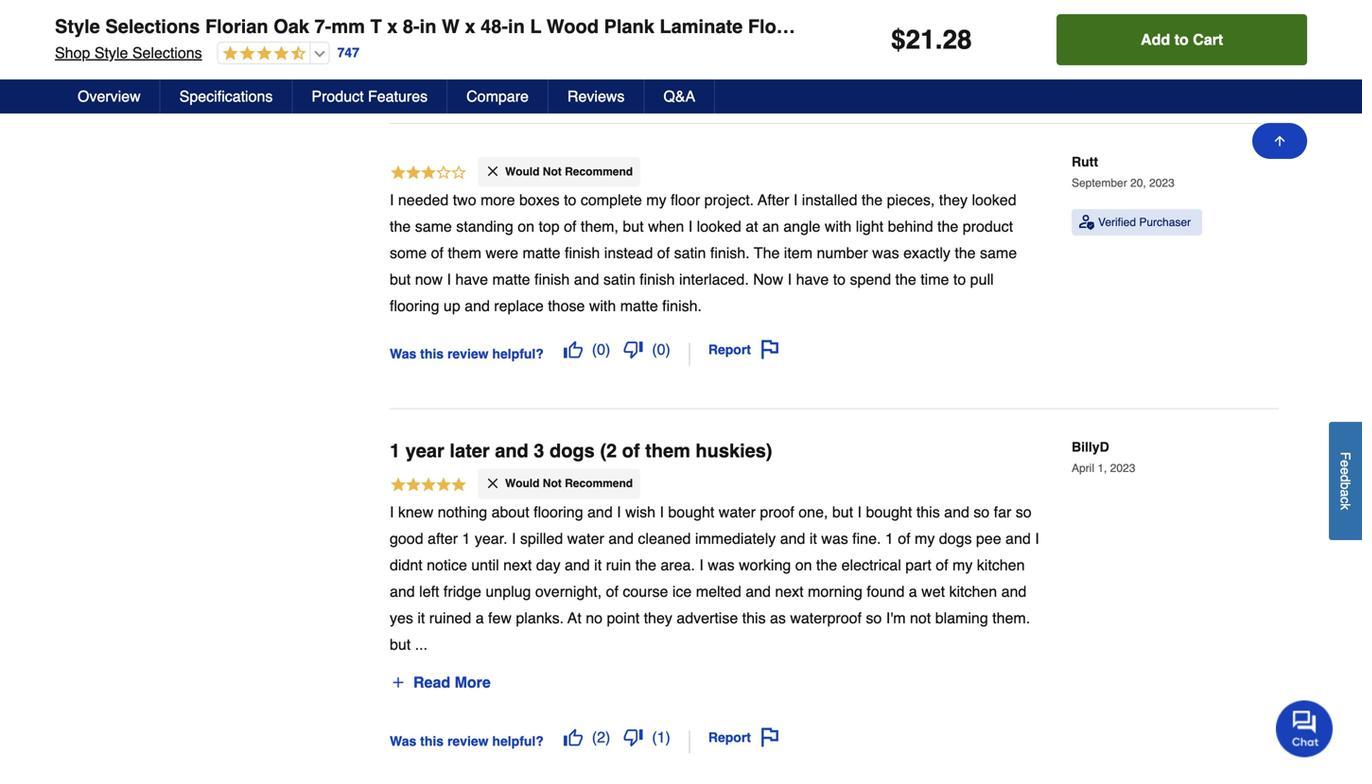 Task type: vqa. For each thing, say whether or not it's contained in the screenshot.
32's 'Black'
no



Task type: locate. For each thing, give the bounding box(es) containing it.
( right thumb down image
[[652, 729, 657, 746]]

0 vertical spatial dogs
[[550, 440, 595, 462]]

report left flag image
[[709, 730, 751, 745]]

looked up product
[[972, 191, 1017, 209]]

flooring down now
[[390, 297, 440, 315]]

2023 inside "billyd april 1, 2023"
[[1111, 462, 1136, 475]]

x right t at the left of the page
[[387, 16, 398, 37]]

1 horizontal spatial flooring
[[534, 503, 584, 521]]

2 was from the top
[[390, 346, 417, 361]]

of right top
[[564, 218, 577, 235]]

1 horizontal spatial my
[[915, 530, 935, 547]]

( for thumb down image
[[652, 729, 657, 746]]

report button down now
[[702, 334, 786, 366]]

0 for thumb up icon
[[597, 341, 606, 358]]

water right the spilled
[[568, 530, 605, 547]]

x
[[387, 16, 398, 37], [465, 16, 476, 37]]

dogs right the 3
[[550, 440, 595, 462]]

2 e from the top
[[1339, 467, 1354, 475]]

recommend for close image
[[565, 477, 633, 490]]

add to cart
[[1141, 31, 1224, 48]]

0 vertical spatial would not recommend
[[505, 165, 633, 178]]

0 horizontal spatial have
[[456, 271, 488, 288]]

read more
[[414, 674, 491, 691]]

21
[[906, 25, 936, 55]]

style selections florian oak 7-mm t x 8-in w x 48-in l wood plank laminate flooring (23.91-sq ft)
[[55, 16, 936, 37]]

this
[[420, 61, 444, 76], [420, 346, 444, 361], [917, 503, 940, 521], [743, 609, 766, 627], [420, 734, 444, 749]]

1 horizontal spatial next
[[775, 583, 804, 600]]

) left thumb down image
[[606, 729, 611, 746]]

( right thumb down icon
[[652, 341, 657, 358]]

electrical
[[842, 556, 902, 574]]

kitchen up blaming
[[950, 583, 998, 600]]

on
[[518, 218, 535, 235], [796, 556, 812, 574]]

matte up thumb down icon
[[621, 297, 658, 315]]

e
[[1339, 460, 1354, 467], [1339, 467, 1354, 475]]

( 2 )
[[592, 729, 611, 746]]

bought up cleaned
[[669, 503, 715, 521]]

them right (2
[[646, 440, 691, 462]]

a left few
[[476, 609, 484, 627]]

pee
[[977, 530, 1002, 547]]

satin down when on the top of the page
[[674, 244, 706, 262]]

same down product
[[980, 244, 1018, 262]]

was left fine.
[[822, 530, 849, 547]]

b
[[1339, 482, 1354, 490]]

top
[[539, 218, 560, 235]]

would for close icon
[[505, 165, 540, 178]]

flooring up the spilled
[[534, 503, 584, 521]]

2 vertical spatial was this review helpful?
[[390, 734, 544, 749]]

1 horizontal spatial a
[[909, 583, 918, 600]]

of
[[564, 218, 577, 235], [431, 244, 444, 262], [658, 244, 670, 262], [622, 440, 640, 462], [898, 530, 911, 547], [936, 556, 949, 574], [606, 583, 619, 600]]

3 was from the top
[[390, 734, 417, 749]]

they right pieces, at the top right of page
[[940, 191, 968, 209]]

year.
[[475, 530, 508, 547]]

my up when on the top of the page
[[647, 191, 667, 209]]

0 horizontal spatial my
[[647, 191, 667, 209]]

helpful? left thumb up image
[[493, 734, 544, 749]]

was up features
[[390, 61, 417, 76]]

) right thumb down icon
[[666, 341, 671, 358]]

not up the boxes
[[543, 165, 562, 178]]

until
[[472, 556, 499, 574]]

helpful? up compare button
[[493, 61, 544, 76]]

rutt
[[1072, 154, 1099, 169]]

5 stars image
[[390, 476, 468, 496]]

dogs inside i knew nothing about flooring and i wish i bought water proof one, but i bought this and so far so good after 1 year. i spilled water and cleaned immediately and it was fine. 1 of my dogs pee and i didnt notice until next day and it ruin the area. i was working on the electrical part of my kitchen and left fridge unplug overnight, of course ice melted and next morning found a wet kitchen and yes it ruined a few planks. at no point they advertise this as waterproof so i'm not blaming them. but ...
[[940, 530, 972, 547]]

so right far
[[1016, 503, 1032, 521]]

1 horizontal spatial them
[[646, 440, 691, 462]]

0 vertical spatial style
[[55, 16, 100, 37]]

( 0 ) for thumb up icon
[[592, 341, 611, 358]]

3 was this review helpful? from the top
[[390, 734, 544, 749]]

1 report button from the top
[[702, 334, 786, 366]]

1 vertical spatial satin
[[604, 271, 636, 288]]

0 vertical spatial looked
[[972, 191, 1017, 209]]

q&a
[[664, 88, 696, 105]]

0 vertical spatial helpful?
[[493, 61, 544, 76]]

1 horizontal spatial 2023
[[1150, 176, 1175, 190]]

0 horizontal spatial 2023
[[1111, 462, 1136, 475]]

48-
[[481, 16, 508, 37]]

1 horizontal spatial in
[[508, 16, 525, 37]]

helpful? for ( 0 )
[[493, 346, 544, 361]]

of down "ruin"
[[606, 583, 619, 600]]

and right pee on the right bottom
[[1006, 530, 1031, 547]]

report
[[709, 342, 751, 357], [709, 730, 751, 745]]

the
[[754, 244, 780, 262]]

0 vertical spatial they
[[940, 191, 968, 209]]

1 horizontal spatial they
[[940, 191, 968, 209]]

1 vertical spatial flooring
[[534, 503, 584, 521]]

0 horizontal spatial they
[[644, 609, 673, 627]]

recommend up complete
[[565, 165, 633, 178]]

0 horizontal spatial 0
[[597, 341, 606, 358]]

2 horizontal spatial was
[[873, 244, 900, 262]]

0 horizontal spatial satin
[[604, 271, 636, 288]]

would right close image
[[505, 477, 540, 490]]

have up up
[[456, 271, 488, 288]]

2 bought from the left
[[866, 503, 913, 521]]

3 helpful? from the top
[[493, 734, 544, 749]]

helpful? down "replace"
[[493, 346, 544, 361]]

my up part in the bottom right of the page
[[915, 530, 935, 547]]

0 vertical spatial matte
[[523, 244, 561, 262]]

1 e from the top
[[1339, 460, 1354, 467]]

3 review from the top
[[448, 734, 489, 749]]

report button for ( 0 )
[[702, 334, 786, 366]]

2 was this review helpful? from the top
[[390, 346, 544, 361]]

floor
[[671, 191, 701, 209]]

on left top
[[518, 218, 535, 235]]

0 vertical spatial flooring
[[390, 297, 440, 315]]

1 report from the top
[[709, 342, 751, 357]]

not down the 3
[[543, 477, 562, 490]]

it down one,
[[810, 530, 818, 547]]

of down when on the top of the page
[[658, 244, 670, 262]]

plank
[[604, 16, 655, 37]]

was up melted
[[708, 556, 735, 574]]

report button
[[702, 334, 786, 366], [702, 721, 786, 754]]

0 horizontal spatial with
[[589, 297, 616, 315]]

not
[[543, 165, 562, 178], [543, 477, 562, 490]]

( 1 )
[[652, 729, 671, 746]]

0 vertical spatial was this review helpful?
[[390, 61, 544, 76]]

) for thumb down image
[[666, 729, 671, 746]]

purchaser
[[1140, 216, 1192, 229]]

standing
[[456, 218, 514, 235]]

style up the 'shop'
[[55, 16, 100, 37]]

1 ( 0 ) from the left
[[592, 341, 611, 358]]

2 vertical spatial helpful?
[[493, 734, 544, 749]]

1 vertical spatial was
[[390, 346, 417, 361]]

i needed two more boxes to complete my floor project. after i installed the pieces, they looked the same standing on top of them, but when i looked at an angle with light behind the product some of them were matte finish instead of satin finish. the item number was exactly the same but now i have matte finish and satin finish interlaced. now i have to spend the time to pull flooring up and replace those with matte finish.
[[390, 191, 1018, 315]]

advertise
[[677, 609, 738, 627]]

1 vertical spatial would
[[505, 477, 540, 490]]

) for thumb up icon
[[606, 341, 611, 358]]

1
[[390, 440, 400, 462], [462, 530, 471, 547], [886, 530, 894, 547], [657, 729, 666, 746]]

flooring
[[390, 297, 440, 315], [534, 503, 584, 521]]

would not recommend down the 1 year later and 3 dogs (2 of them huskies)
[[505, 477, 633, 490]]

my right part in the bottom right of the page
[[953, 556, 973, 574]]

compare
[[467, 88, 529, 105]]

2023 right 20,
[[1150, 176, 1175, 190]]

1 horizontal spatial looked
[[972, 191, 1017, 209]]

so
[[974, 503, 990, 521], [1016, 503, 1032, 521], [866, 609, 882, 627]]

but down some
[[390, 271, 411, 288]]

the up exactly
[[938, 218, 959, 235]]

ft)
[[917, 16, 936, 37]]

2 vertical spatial review
[[448, 734, 489, 749]]

next up "unplug"
[[504, 556, 532, 574]]

in left l
[[508, 16, 525, 37]]

747
[[338, 45, 360, 60]]

spend
[[850, 271, 892, 288]]

spilled
[[520, 530, 563, 547]]

selections up shop style selections at the left top
[[105, 16, 200, 37]]

billyd april 1, 2023
[[1072, 440, 1136, 475]]

1 vertical spatial looked
[[697, 218, 742, 235]]

have down item
[[796, 271, 829, 288]]

2 vertical spatial my
[[953, 556, 973, 574]]

not
[[910, 609, 932, 627]]

0 horizontal spatial ( 0 )
[[592, 341, 611, 358]]

1 recommend from the top
[[565, 165, 633, 178]]

add
[[1141, 31, 1171, 48]]

kitchen
[[977, 556, 1025, 574], [950, 583, 998, 600]]

1 vertical spatial same
[[980, 244, 1018, 262]]

1 horizontal spatial bought
[[866, 503, 913, 521]]

( 0 ) right thumb down icon
[[652, 341, 671, 358]]

0 horizontal spatial water
[[568, 530, 605, 547]]

( right thumb up icon
[[592, 341, 597, 358]]

1 not from the top
[[543, 165, 562, 178]]

1 helpful? from the top
[[493, 61, 544, 76]]

e up b
[[1339, 467, 1354, 475]]

a up k on the bottom of page
[[1339, 490, 1354, 497]]

0 horizontal spatial flooring
[[390, 297, 440, 315]]

0 horizontal spatial next
[[504, 556, 532, 574]]

on inside i needed two more boxes to complete my floor project. after i installed the pieces, they looked the same standing on top of them, but when i looked at an angle with light behind the product some of them were matte finish instead of satin finish. the item number was exactly the same but now i have matte finish and satin finish interlaced. now i have to spend the time to pull flooring up and replace those with matte finish.
[[518, 218, 535, 235]]

working
[[739, 556, 791, 574]]

1 vertical spatial with
[[589, 297, 616, 315]]

0 vertical spatial would
[[505, 165, 540, 178]]

7-
[[315, 16, 332, 37]]

0 vertical spatial a
[[1339, 490, 1354, 497]]

a inside "button"
[[1339, 490, 1354, 497]]

1 0 from the left
[[597, 341, 606, 358]]

0 horizontal spatial finish.
[[663, 297, 702, 315]]

selections
[[105, 16, 200, 37], [132, 44, 202, 62]]

0 horizontal spatial in
[[420, 16, 437, 37]]

they inside i needed two more boxes to complete my floor project. after i installed the pieces, they looked the same standing on top of them, but when i looked at an angle with light behind the product some of them were matte finish instead of satin finish. the item number was exactly the same but now i have matte finish and satin finish interlaced. now i have to spend the time to pull flooring up and replace those with matte finish.
[[940, 191, 968, 209]]

2 horizontal spatial it
[[810, 530, 818, 547]]

2 would not recommend from the top
[[505, 477, 633, 490]]

this down read
[[420, 734, 444, 749]]

shop
[[55, 44, 90, 62]]

part
[[906, 556, 932, 574]]

style right the 'shop'
[[94, 44, 128, 62]]

1 vertical spatial next
[[775, 583, 804, 600]]

report button for ( 1 )
[[702, 721, 786, 754]]

0 horizontal spatial same
[[415, 218, 452, 235]]

on right 'working'
[[796, 556, 812, 574]]

0 vertical spatial my
[[647, 191, 667, 209]]

report left flag icon
[[709, 342, 751, 357]]

close image
[[486, 476, 501, 491]]

(2
[[600, 440, 617, 462]]

this down up
[[420, 346, 444, 361]]

1 vertical spatial would not recommend
[[505, 477, 633, 490]]

q&a button
[[645, 79, 716, 114]]

arrow up image
[[1273, 133, 1288, 149]]

2 vertical spatial it
[[418, 609, 425, 627]]

the up some
[[390, 218, 411, 235]]

1 horizontal spatial on
[[796, 556, 812, 574]]

ruin
[[606, 556, 632, 574]]

it left "ruin"
[[594, 556, 602, 574]]

waterproof
[[791, 609, 862, 627]]

1 right 'after' on the bottom left
[[462, 530, 471, 547]]

0 vertical spatial them
[[448, 244, 482, 262]]

flag image
[[761, 728, 780, 747]]

1 x from the left
[[387, 16, 398, 37]]

proof
[[760, 503, 795, 521]]

4.5 stars image
[[218, 45, 306, 63]]

selections up "overview" button
[[132, 44, 202, 62]]

2 report from the top
[[709, 730, 751, 745]]

2 review from the top
[[448, 346, 489, 361]]

to down number
[[834, 271, 846, 288]]

( 0 ) for thumb down icon
[[652, 341, 671, 358]]

2 would from the top
[[505, 477, 540, 490]]

0 horizontal spatial on
[[518, 218, 535, 235]]

was this review helpful? down up
[[390, 346, 544, 361]]

1 would not recommend from the top
[[505, 165, 633, 178]]

2 recommend from the top
[[565, 477, 633, 490]]

report button right '( 1 )' on the bottom left of page
[[702, 721, 786, 754]]

it right yes
[[418, 609, 425, 627]]

0 vertical spatial satin
[[674, 244, 706, 262]]

1 vertical spatial water
[[568, 530, 605, 547]]

( for thumb up icon
[[592, 341, 597, 358]]

2 in from the left
[[508, 16, 525, 37]]

1 vertical spatial on
[[796, 556, 812, 574]]

would
[[505, 165, 540, 178], [505, 477, 540, 490]]

style
[[55, 16, 100, 37], [94, 44, 128, 62]]

0 horizontal spatial x
[[387, 16, 398, 37]]

light
[[856, 218, 884, 235]]

angle
[[784, 218, 821, 235]]

review down more
[[448, 734, 489, 749]]

with up number
[[825, 218, 852, 235]]

0 for thumb down icon
[[657, 341, 666, 358]]

1 vertical spatial it
[[594, 556, 602, 574]]

few
[[488, 609, 512, 627]]

0 vertical spatial review
[[448, 61, 489, 76]]

exactly
[[904, 244, 951, 262]]

1 have from the left
[[456, 271, 488, 288]]

wet
[[922, 583, 945, 600]]

in left the w
[[420, 16, 437, 37]]

x right the w
[[465, 16, 476, 37]]

2 report button from the top
[[702, 721, 786, 754]]

with right those in the top of the page
[[589, 297, 616, 315]]

satin
[[674, 244, 706, 262], [604, 271, 636, 288]]

report for ( 1 )
[[709, 730, 751, 745]]

time
[[921, 271, 950, 288]]

thumb up image
[[564, 340, 583, 359]]

review for ( 0 )
[[448, 346, 489, 361]]

finish. up interlaced.
[[711, 244, 750, 262]]

0 vertical spatial on
[[518, 218, 535, 235]]

to inside button
[[1175, 31, 1189, 48]]

2023 inside "rutt september 20, 2023"
[[1150, 176, 1175, 190]]

0 right thumb down icon
[[657, 341, 666, 358]]

1 horizontal spatial so
[[974, 503, 990, 521]]

1 vertical spatial recommend
[[565, 477, 633, 490]]

and right up
[[465, 297, 490, 315]]

0 vertical spatial was
[[873, 244, 900, 262]]

rutt september 20, 2023
[[1072, 154, 1175, 190]]

bought
[[669, 503, 715, 521], [866, 503, 913, 521]]

but
[[623, 218, 644, 235], [390, 271, 411, 288], [833, 503, 854, 521], [390, 636, 411, 653]]

more
[[455, 674, 491, 691]]

e up d at the bottom of the page
[[1339, 460, 1354, 467]]

0 vertical spatial water
[[719, 503, 756, 521]]

2 horizontal spatial a
[[1339, 490, 1354, 497]]

1 vertical spatial was
[[822, 530, 849, 547]]

my
[[647, 191, 667, 209], [915, 530, 935, 547], [953, 556, 973, 574]]

of up part in the bottom right of the page
[[898, 530, 911, 547]]

the up "pull"
[[955, 244, 976, 262]]

ruined
[[429, 609, 472, 627]]

when
[[648, 218, 685, 235]]

( 0 ) right thumb up icon
[[592, 341, 611, 358]]

1 horizontal spatial with
[[825, 218, 852, 235]]

was for ( 0 )
[[390, 346, 417, 361]]

0
[[597, 341, 606, 358], [657, 341, 666, 358]]

0 vertical spatial 2023
[[1150, 176, 1175, 190]]

2 vertical spatial was
[[708, 556, 735, 574]]

0 horizontal spatial bought
[[669, 503, 715, 521]]

knew
[[398, 503, 434, 521]]

0 vertical spatial report
[[709, 342, 751, 357]]

read more button
[[390, 667, 492, 698]]

0 vertical spatial was
[[390, 61, 417, 76]]

so left far
[[974, 503, 990, 521]]

2 have from the left
[[796, 271, 829, 288]]

after
[[428, 530, 458, 547]]

2023 for rutt
[[1150, 176, 1175, 190]]

plus image
[[391, 675, 406, 690]]

2 0 from the left
[[657, 341, 666, 358]]

2 vertical spatial matte
[[621, 297, 658, 315]]

review down up
[[448, 346, 489, 361]]

1 vertical spatial 2023
[[1111, 462, 1136, 475]]

2 helpful? from the top
[[493, 346, 544, 361]]

1 horizontal spatial x
[[465, 16, 476, 37]]

1 review from the top
[[448, 61, 489, 76]]

and up overnight,
[[565, 556, 590, 574]]

2 ( 0 ) from the left
[[652, 341, 671, 358]]

3 stars image
[[390, 164, 468, 184]]

1 vertical spatial kitchen
[[950, 583, 998, 600]]

1 horizontal spatial was
[[822, 530, 849, 547]]

blaming
[[936, 609, 989, 627]]

1 vertical spatial review
[[448, 346, 489, 361]]

1 would from the top
[[505, 165, 540, 178]]

( right thumb up image
[[592, 729, 597, 746]]

1 horizontal spatial finish.
[[711, 244, 750, 262]]

1 vertical spatial dogs
[[940, 530, 972, 547]]

2 not from the top
[[543, 477, 562, 490]]

1 horizontal spatial it
[[594, 556, 602, 574]]

1 horizontal spatial have
[[796, 271, 829, 288]]



Task type: describe. For each thing, give the bounding box(es) containing it.
of right (2
[[622, 440, 640, 462]]

...
[[415, 636, 428, 653]]

laminate
[[660, 16, 743, 37]]

but right one,
[[833, 503, 854, 521]]

them inside i needed two more boxes to complete my floor project. after i installed the pieces, they looked the same standing on top of them, but when i looked at an angle with light behind the product some of them were matte finish instead of satin finish. the item number was exactly the same but now i have matte finish and satin finish interlaced. now i have to spend the time to pull flooring up and replace those with matte finish.
[[448, 244, 482, 262]]

compare button
[[448, 79, 549, 114]]

0 horizontal spatial looked
[[697, 218, 742, 235]]

1 right fine.
[[886, 530, 894, 547]]

wood
[[547, 16, 599, 37]]

1 vertical spatial selections
[[132, 44, 202, 62]]

$
[[891, 25, 906, 55]]

and up those in the top of the page
[[574, 271, 600, 288]]

reviews button
[[549, 79, 645, 114]]

now
[[415, 271, 443, 288]]

2023 for billyd
[[1111, 462, 1136, 475]]

more
[[481, 191, 515, 209]]

huskies)
[[696, 440, 773, 462]]

would not recommend for close icon
[[505, 165, 633, 178]]

recommend for close icon
[[565, 165, 633, 178]]

1,
[[1098, 462, 1108, 475]]

1 right thumb down image
[[657, 729, 666, 746]]

sq
[[889, 16, 911, 37]]

would not recommend for close image
[[505, 477, 633, 490]]

no
[[586, 609, 603, 627]]

specifications
[[180, 88, 273, 105]]

( for thumb up image
[[592, 729, 597, 746]]

review for ( 2 )
[[448, 734, 489, 749]]

0 vertical spatial with
[[825, 218, 852, 235]]

item
[[784, 244, 813, 262]]

1 vertical spatial a
[[909, 583, 918, 600]]

but up the instead
[[623, 218, 644, 235]]

1 vertical spatial my
[[915, 530, 935, 547]]

0 vertical spatial same
[[415, 218, 452, 235]]

chat invite button image
[[1277, 700, 1334, 758]]

ice
[[673, 583, 692, 600]]

thumb up image
[[564, 728, 583, 747]]

was for ( 2 )
[[390, 734, 417, 749]]

finish down "them,"
[[565, 244, 600, 262]]

$ 21 . 28
[[891, 25, 973, 55]]

1 vertical spatial style
[[94, 44, 128, 62]]

1 left the year
[[390, 440, 400, 462]]

specifications button
[[161, 79, 293, 114]]

read
[[414, 674, 451, 691]]

shop style selections
[[55, 44, 202, 62]]

the up "light"
[[862, 191, 883, 209]]

installed
[[802, 191, 858, 209]]

this left as
[[743, 609, 766, 627]]

now
[[754, 271, 784, 288]]

they inside i knew nothing about flooring and i wish i bought water proof one, but i bought this and so far so good after 1 year. i spilled water and cleaned immediately and it was fine. 1 of my dogs pee and i didnt notice until next day and it ruin the area. i was working on the electrical part of my kitchen and left fridge unplug overnight, of course ice melted and next morning found a wet kitchen and yes it ruined a few planks. at no point they advertise this as waterproof so i'm not blaming them. but ...
[[644, 609, 673, 627]]

cart
[[1194, 31, 1224, 48]]

and left far
[[945, 503, 970, 521]]

0 horizontal spatial so
[[866, 609, 882, 627]]

verified purchaser icon image
[[1080, 215, 1095, 230]]

of right part in the bottom right of the page
[[936, 556, 949, 574]]

an
[[763, 218, 780, 235]]

0 vertical spatial finish.
[[711, 244, 750, 262]]

course
[[623, 583, 669, 600]]

1 horizontal spatial same
[[980, 244, 1018, 262]]

overview
[[78, 88, 141, 105]]

two
[[453, 191, 477, 209]]

0 vertical spatial selections
[[105, 16, 200, 37]]

the up morning
[[817, 556, 838, 574]]

about
[[492, 503, 530, 521]]

planks.
[[516, 609, 564, 627]]

to right the boxes
[[564, 191, 577, 209]]

2 x from the left
[[465, 16, 476, 37]]

helpful? for ( 2 )
[[493, 734, 544, 749]]

september
[[1072, 176, 1128, 190]]

florian
[[205, 16, 268, 37]]

after
[[758, 191, 790, 209]]

later
[[450, 440, 490, 462]]

f e e d b a c k
[[1339, 452, 1354, 510]]

( for thumb down icon
[[652, 341, 657, 358]]

product features button
[[293, 79, 448, 114]]

(23.91-
[[829, 16, 889, 37]]

melted
[[696, 583, 742, 600]]

20,
[[1131, 176, 1147, 190]]

and up yes
[[390, 583, 415, 600]]

finish up those in the top of the page
[[535, 271, 570, 288]]

complete
[[581, 191, 642, 209]]

not for close image
[[543, 477, 562, 490]]

and left the 3
[[495, 440, 529, 462]]

verified purchaser
[[1099, 216, 1192, 229]]

was inside i needed two more boxes to complete my floor project. after i installed the pieces, they looked the same standing on top of them, but when i looked at an angle with light behind the product some of them were matte finish instead of satin finish. the item number was exactly the same but now i have matte finish and satin finish interlaced. now i have to spend the time to pull flooring up and replace those with matte finish.
[[873, 244, 900, 262]]

1 was this review helpful? from the top
[[390, 61, 544, 76]]

to left "pull"
[[954, 271, 967, 288]]

this up part in the bottom right of the page
[[917, 503, 940, 521]]

of up now
[[431, 244, 444, 262]]

replace
[[494, 297, 544, 315]]

0 vertical spatial it
[[810, 530, 818, 547]]

this up features
[[420, 61, 444, 76]]

0 vertical spatial next
[[504, 556, 532, 574]]

and up them.
[[1002, 583, 1027, 600]]

0 horizontal spatial was
[[708, 556, 735, 574]]

flooring inside i knew nothing about flooring and i wish i bought water proof one, but i bought this and so far so good after 1 year. i spilled water and cleaned immediately and it was fine. 1 of my dogs pee and i didnt notice until next day and it ruin the area. i was working on the electrical part of my kitchen and left fridge unplug overnight, of course ice melted and next morning found a wet kitchen and yes it ruined a few planks. at no point they advertise this as waterproof so i'm not blaming them. but ...
[[534, 503, 584, 521]]

and left wish
[[588, 503, 613, 521]]

finish down the instead
[[640, 271, 675, 288]]

notice
[[427, 556, 467, 574]]

number
[[817, 244, 869, 262]]

1 horizontal spatial satin
[[674, 244, 706, 262]]

but left ...
[[390, 636, 411, 653]]

2 horizontal spatial so
[[1016, 503, 1032, 521]]

interlaced.
[[679, 271, 749, 288]]

product features
[[312, 88, 428, 105]]

report for ( 0 )
[[709, 342, 751, 357]]

not for close icon
[[543, 165, 562, 178]]

close image
[[486, 164, 501, 179]]

1 horizontal spatial water
[[719, 503, 756, 521]]

pieces,
[[887, 191, 935, 209]]

1 in from the left
[[420, 16, 437, 37]]

overnight,
[[536, 583, 602, 600]]

) for thumb up image
[[606, 729, 611, 746]]

was this review helpful? for ( 2 )
[[390, 734, 544, 749]]

were
[[486, 244, 519, 262]]

and up "ruin"
[[609, 530, 634, 547]]

k
[[1339, 504, 1354, 510]]

found
[[867, 583, 905, 600]]

l
[[530, 16, 542, 37]]

them.
[[993, 609, 1031, 627]]

pull
[[971, 271, 994, 288]]

1 year later and 3 dogs (2 of them huskies)
[[390, 440, 773, 462]]

point
[[607, 609, 640, 627]]

at
[[746, 218, 759, 235]]

1 vertical spatial matte
[[493, 271, 530, 288]]

thumb down image
[[624, 728, 643, 747]]

fine.
[[853, 530, 882, 547]]

verified
[[1099, 216, 1137, 229]]

mm
[[332, 16, 365, 37]]

0 vertical spatial kitchen
[[977, 556, 1025, 574]]

at
[[568, 609, 582, 627]]

them,
[[581, 218, 619, 235]]

the left time
[[896, 271, 917, 288]]

reviews
[[568, 88, 625, 105]]

project.
[[705, 191, 754, 209]]

f
[[1339, 452, 1354, 460]]

left
[[419, 583, 440, 600]]

my inside i needed two more boxes to complete my floor project. after i installed the pieces, they looked the same standing on top of them, but when i looked at an angle with light behind the product some of them were matte finish instead of satin finish. the item number was exactly the same but now i have matte finish and satin finish interlaced. now i have to spend the time to pull flooring up and replace those with matte finish.
[[647, 191, 667, 209]]

t
[[370, 16, 382, 37]]

1 vertical spatial finish.
[[663, 297, 702, 315]]

product
[[312, 88, 364, 105]]

was this review helpful? for ( 0 )
[[390, 346, 544, 361]]

the up course
[[636, 556, 657, 574]]

d
[[1339, 475, 1354, 482]]

1 bought from the left
[[669, 503, 715, 521]]

and down 'working'
[[746, 583, 771, 600]]

1 was from the top
[[390, 61, 417, 76]]

i'm
[[887, 609, 906, 627]]

1 vertical spatial them
[[646, 440, 691, 462]]

flag image
[[761, 340, 780, 359]]

on inside i knew nothing about flooring and i wish i bought water proof one, but i bought this and so far so good after 1 year. i spilled water and cleaned immediately and it was fine. 1 of my dogs pee and i didnt notice until next day and it ruin the area. i was working on the electrical part of my kitchen and left fridge unplug overnight, of course ice melted and next morning found a wet kitchen and yes it ruined a few planks. at no point they advertise this as waterproof so i'm not blaming them. but ...
[[796, 556, 812, 574]]

would for close image
[[505, 477, 540, 490]]

add to cart button
[[1057, 14, 1308, 65]]

year
[[406, 440, 445, 462]]

wish
[[626, 503, 656, 521]]

c
[[1339, 497, 1354, 504]]

area.
[[661, 556, 695, 574]]

0 horizontal spatial a
[[476, 609, 484, 627]]

0 horizontal spatial it
[[418, 609, 425, 627]]

flooring inside i needed two more boxes to complete my floor project. after i installed the pieces, they looked the same standing on top of them, but when i looked at an angle with light behind the product some of them were matte finish instead of satin finish. the item number was exactly the same but now i have matte finish and satin finish interlaced. now i have to spend the time to pull flooring up and replace those with matte finish.
[[390, 297, 440, 315]]

and down the proof
[[780, 530, 806, 547]]

thumb down image
[[624, 340, 643, 359]]

) for thumb down icon
[[666, 341, 671, 358]]

w
[[442, 16, 460, 37]]

.
[[936, 25, 943, 55]]



